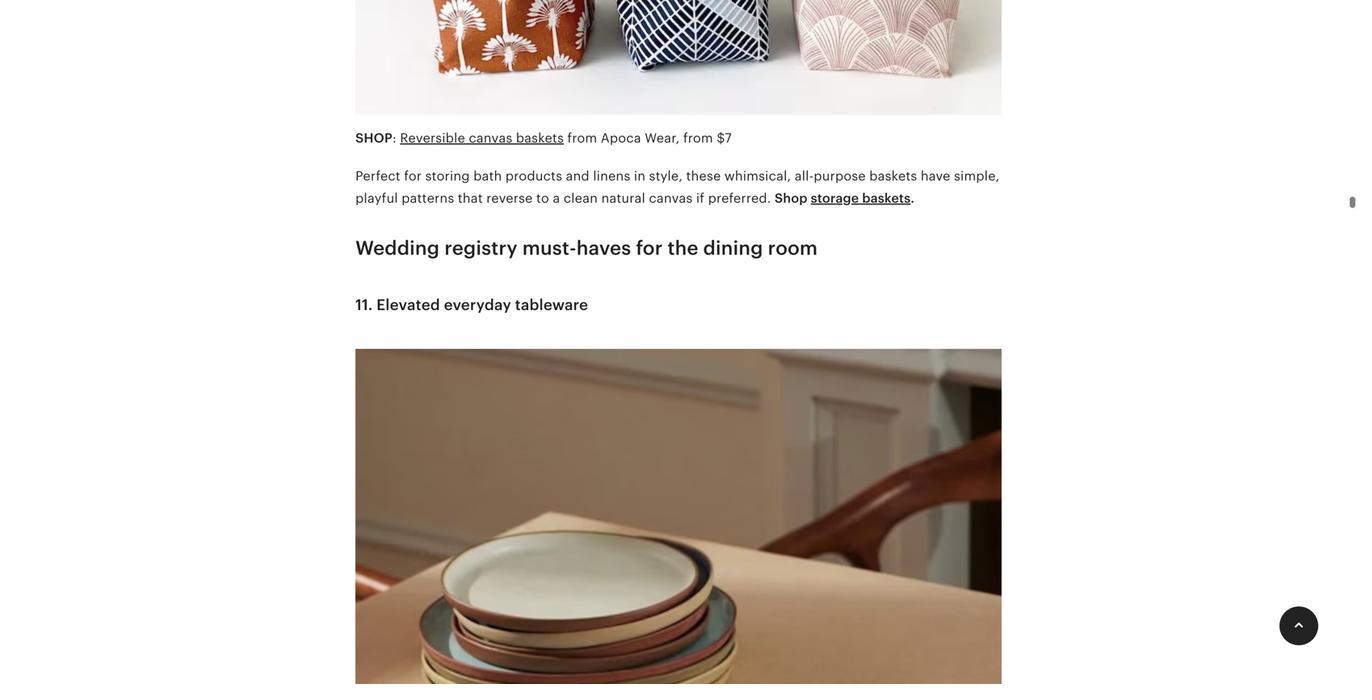 Task type: vqa. For each thing, say whether or not it's contained in the screenshot.
BESTSELLER
no



Task type: locate. For each thing, give the bounding box(es) containing it.
and
[[566, 166, 590, 180]]

canvas inside perfect for storing bath products and linens in style, these whimsical, all-purpose baskets have simple, playful patterns that reverse to a clean natural canvas if preferred.
[[649, 188, 693, 202]]

0 horizontal spatial for
[[404, 166, 422, 180]]

these
[[687, 166, 721, 180]]

1 vertical spatial for
[[636, 234, 663, 256]]

0 horizontal spatial from
[[568, 128, 598, 142]]

2 from from the left
[[684, 128, 714, 142]]

1 vertical spatial baskets
[[870, 166, 918, 180]]

a
[[553, 188, 560, 202]]

from left the $7
[[684, 128, 714, 142]]

1 horizontal spatial canvas
[[649, 188, 693, 202]]

$7
[[717, 128, 732, 142]]

shop : reversible canvas baskets from apoca wear, from $7
[[356, 128, 732, 142]]

registry
[[445, 234, 518, 256]]

11. elevated everyday tableware
[[356, 293, 589, 310]]

canvas
[[469, 128, 513, 142], [649, 188, 693, 202]]

reverse
[[487, 188, 533, 202]]

to
[[537, 188, 550, 202]]

1 vertical spatial canvas
[[649, 188, 693, 202]]

1 from from the left
[[568, 128, 598, 142]]

2 vertical spatial baskets
[[863, 188, 911, 202]]

wedding
[[356, 234, 440, 256]]

0 vertical spatial for
[[404, 166, 422, 180]]

dining
[[704, 234, 764, 256]]

0 horizontal spatial canvas
[[469, 128, 513, 142]]

canvas up bath
[[469, 128, 513, 142]]

all-
[[795, 166, 814, 180]]

:
[[393, 128, 397, 142]]

playful
[[356, 188, 398, 202]]

shop storage baskets .
[[775, 188, 915, 202]]

1 horizontal spatial from
[[684, 128, 714, 142]]

baskets
[[516, 128, 564, 142], [870, 166, 918, 180], [863, 188, 911, 202]]

have
[[921, 166, 951, 180]]

baskets up products
[[516, 128, 564, 142]]

from
[[568, 128, 598, 142], [684, 128, 714, 142]]

baskets right 'storage'
[[863, 188, 911, 202]]

from up "and"
[[568, 128, 598, 142]]

products
[[506, 166, 563, 180]]

if
[[697, 188, 705, 202]]

storage
[[811, 188, 859, 202]]

0 vertical spatial baskets
[[516, 128, 564, 142]]

baskets up .
[[870, 166, 918, 180]]

0 vertical spatial canvas
[[469, 128, 513, 142]]

for left the
[[636, 234, 663, 256]]

everyday
[[444, 293, 512, 310]]

ceramic plate set image
[[356, 336, 1002, 685]]

canvas down "style,"
[[649, 188, 693, 202]]

for up patterns at top left
[[404, 166, 422, 180]]

apoca
[[601, 128, 642, 142]]

wear,
[[645, 128, 680, 142]]

for
[[404, 166, 422, 180], [636, 234, 663, 256]]

elevated
[[377, 293, 440, 310]]



Task type: describe. For each thing, give the bounding box(es) containing it.
storage baskets link
[[811, 188, 911, 202]]

whimsical,
[[725, 166, 792, 180]]

patterns
[[402, 188, 455, 202]]

shop
[[356, 128, 393, 142]]

in
[[634, 166, 646, 180]]

perfect
[[356, 166, 401, 180]]

tableware
[[515, 293, 589, 310]]

1 horizontal spatial for
[[636, 234, 663, 256]]

haves
[[577, 234, 632, 256]]

room
[[768, 234, 818, 256]]

shop
[[775, 188, 808, 202]]

reversible
[[400, 128, 465, 142]]

the
[[668, 234, 699, 256]]

preferred.
[[708, 188, 772, 202]]

perfect for storing bath products and linens in style, these whimsical, all-purpose baskets have simple, playful patterns that reverse to a clean natural canvas if preferred.
[[356, 166, 1000, 202]]

clean
[[564, 188, 598, 202]]

11.
[[356, 293, 373, 310]]

that
[[458, 188, 483, 202]]

style,
[[649, 166, 683, 180]]

bath
[[474, 166, 502, 180]]

baskets inside perfect for storing bath products and linens in style, these whimsical, all-purpose baskets have simple, playful patterns that reverse to a clean natural canvas if preferred.
[[870, 166, 918, 180]]

.
[[911, 188, 915, 202]]

must-
[[523, 234, 577, 256]]

for inside perfect for storing bath products and linens in style, these whimsical, all-purpose baskets have simple, playful patterns that reverse to a clean natural canvas if preferred.
[[404, 166, 422, 180]]

linens
[[593, 166, 631, 180]]

purpose
[[814, 166, 866, 180]]

wedding registry must-haves for the dining room
[[356, 234, 818, 256]]

storing
[[426, 166, 470, 180]]

natural
[[602, 188, 646, 202]]

simple,
[[955, 166, 1000, 180]]

wedding registry idea for bathroom - fabric storage baskets image
[[356, 0, 1002, 124]]

reversible canvas baskets link
[[400, 128, 564, 142]]



